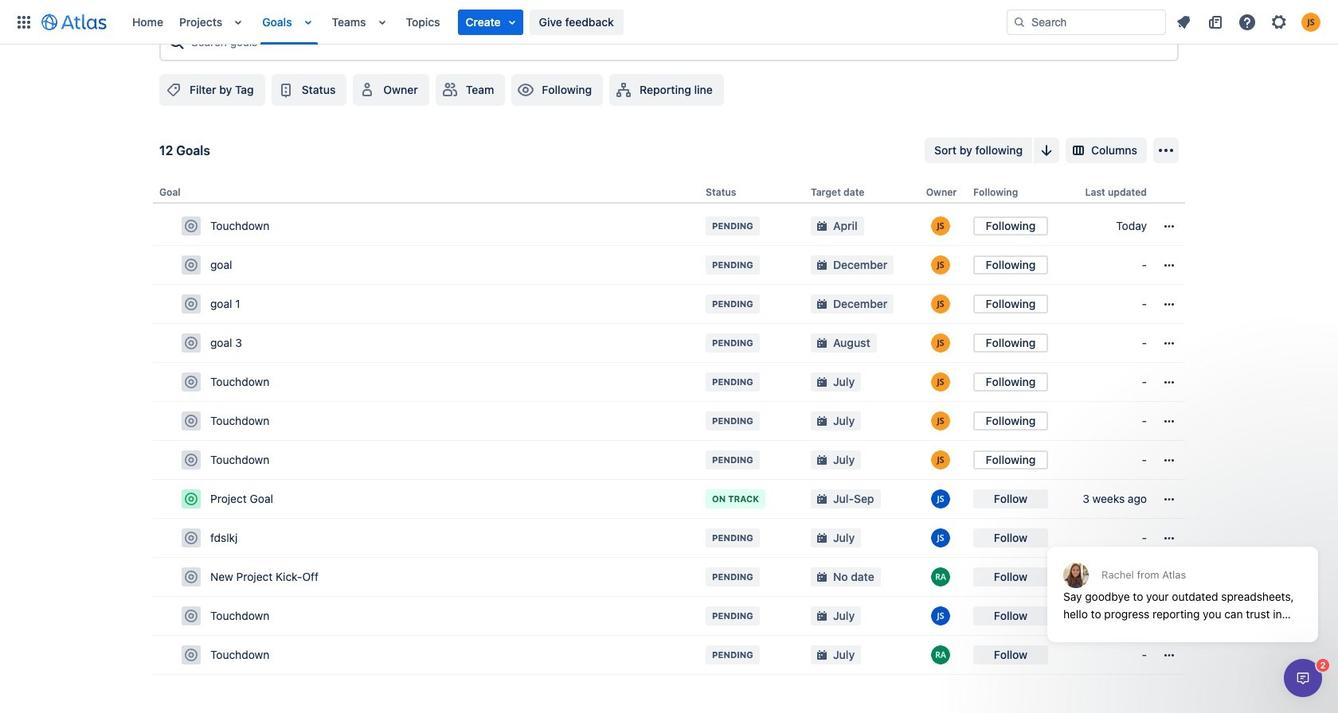 Task type: describe. For each thing, give the bounding box(es) containing it.
2 touchdown image from the top
[[185, 649, 198, 662]]

new project kick-off image
[[185, 571, 198, 584]]

settings image
[[1270, 12, 1289, 31]]

label image
[[164, 80, 183, 100]]

following image
[[517, 80, 536, 100]]

fdslkj image
[[185, 532, 198, 545]]

0 horizontal spatial list
[[124, 0, 1007, 44]]

goal 3 image
[[185, 337, 198, 350]]

more options image
[[1157, 141, 1176, 160]]

reverse sort order image
[[1037, 141, 1057, 160]]

3 touchdown image from the top
[[185, 415, 198, 428]]

goal 1 image
[[185, 298, 198, 311]]

4 touchdown image from the top
[[185, 610, 198, 623]]

switch to... image
[[14, 12, 33, 31]]

1 vertical spatial dialog
[[1284, 660, 1323, 698]]

notifications image
[[1175, 12, 1194, 31]]

2 touchdown image from the top
[[185, 376, 198, 389]]



Task type: locate. For each thing, give the bounding box(es) containing it.
search goals image
[[167, 33, 186, 52]]

touchdown image up project goal image in the bottom of the page
[[185, 454, 198, 467]]

top element
[[10, 0, 1007, 44]]

banner
[[0, 0, 1339, 45]]

search image
[[1014, 16, 1026, 28]]

1 touchdown image from the top
[[185, 454, 198, 467]]

goal image
[[185, 259, 198, 272]]

None search field
[[1007, 9, 1167, 35]]

1 touchdown image from the top
[[185, 220, 198, 233]]

status image
[[276, 80, 295, 100]]

touchdown image
[[185, 220, 198, 233], [185, 376, 198, 389], [185, 415, 198, 428], [185, 610, 198, 623]]

list item
[[458, 9, 523, 35]]

project goal image
[[185, 493, 198, 506]]

Search field
[[1007, 9, 1167, 35]]

list
[[124, 0, 1007, 44], [1170, 9, 1329, 35]]

help image
[[1238, 12, 1257, 31]]

dialog
[[1040, 508, 1327, 655], [1284, 660, 1323, 698]]

list item inside top element
[[458, 9, 523, 35]]

0 vertical spatial dialog
[[1040, 508, 1327, 655]]

1 horizontal spatial list
[[1170, 9, 1329, 35]]

account image
[[1302, 12, 1321, 31]]

touchdown image
[[185, 454, 198, 467], [185, 649, 198, 662]]

Search goals field
[[186, 28, 1171, 57]]

0 vertical spatial touchdown image
[[185, 454, 198, 467]]

1 vertical spatial touchdown image
[[185, 649, 198, 662]]

touchdown image down new project kick-off image
[[185, 649, 198, 662]]



Task type: vqa. For each thing, say whether or not it's contained in the screenshot.
rightmost list
yes



